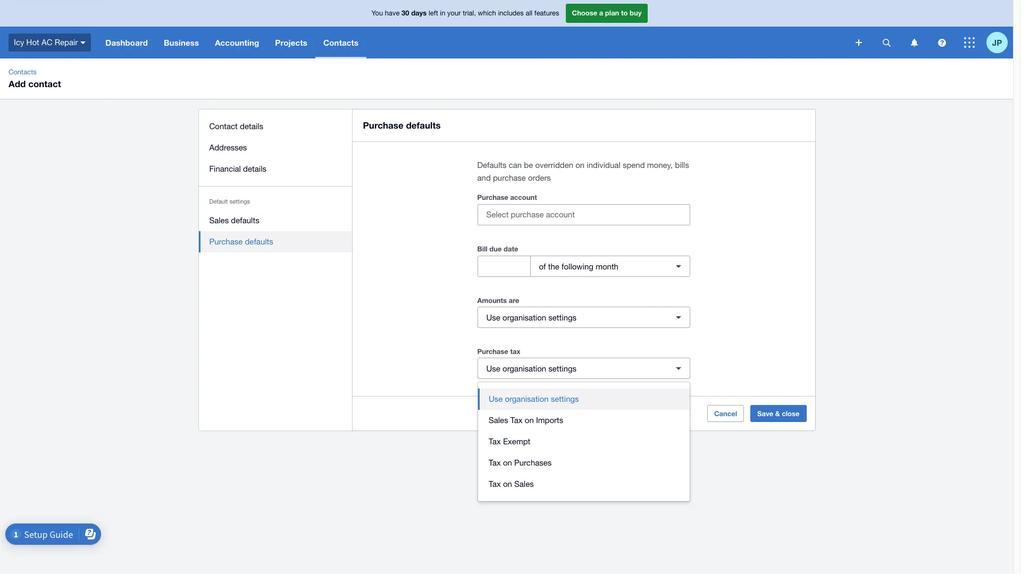 Task type: vqa. For each thing, say whether or not it's contained in the screenshot.
An
no



Task type: describe. For each thing, give the bounding box(es) containing it.
contacts button
[[316, 27, 367, 59]]

which
[[478, 9, 496, 17]]

defaults
[[478, 161, 507, 170]]

month
[[596, 262, 619, 271]]

dashboard
[[106, 38, 148, 47]]

of the following month button
[[530, 256, 690, 277]]

on inside button
[[503, 459, 512, 468]]

default settings
[[209, 198, 250, 205]]

projects
[[275, 38, 308, 47]]

sales tax on imports
[[489, 416, 564, 425]]

use organisation settings for are
[[487, 313, 577, 322]]

details for contact details
[[240, 122, 263, 131]]

cancel button
[[708, 405, 744, 423]]

projects button
[[267, 27, 316, 59]]

left
[[429, 9, 438, 17]]

tax exempt button
[[478, 432, 690, 453]]

contact details button
[[199, 116, 353, 137]]

to
[[621, 9, 628, 17]]

organisation for tax
[[503, 364, 547, 373]]

use organisation settings for tax
[[487, 364, 577, 373]]

features
[[535, 9, 560, 17]]

settings inside button
[[551, 395, 579, 404]]

bills
[[675, 161, 689, 170]]

purchase defaults inside button
[[209, 237, 273, 246]]

tax for tax on sales
[[489, 480, 501, 489]]

imports
[[536, 416, 564, 425]]

settings up use organisation settings button
[[549, 364, 577, 373]]

ac
[[41, 38, 52, 47]]

repair
[[55, 38, 78, 47]]

buy
[[630, 9, 642, 17]]

tax for tax on purchases
[[489, 459, 501, 468]]

bill due date
[[478, 245, 519, 253]]

bill
[[478, 245, 488, 253]]

you have 30 days left in your trial, which includes all features
[[372, 9, 560, 17]]

sales for sales defaults
[[209, 216, 229, 225]]

of
[[539, 262, 546, 271]]

purchase
[[493, 173, 526, 183]]

of the following month
[[539, 262, 619, 271]]

tax on sales
[[489, 480, 534, 489]]

purchase tax
[[478, 347, 521, 356]]

hot
[[26, 38, 39, 47]]

amounts are
[[478, 296, 520, 305]]

defaults can be overridden on individual spend money, bills and purchase orders
[[478, 161, 689, 183]]

contact
[[28, 78, 61, 89]]

cancel
[[715, 410, 738, 418]]

group containing use organisation settings
[[478, 383, 690, 502]]

orders
[[528, 173, 551, 183]]

financial details button
[[199, 159, 353, 180]]

tax
[[511, 347, 521, 356]]

use organisation settings button
[[478, 389, 690, 410]]

purchases
[[515, 459, 552, 468]]

due
[[490, 245, 502, 253]]

svg image inside icy hot ac repair popup button
[[81, 41, 86, 44]]

use organisation settings button for amounts are
[[478, 307, 690, 328]]

purchase inside button
[[209, 237, 243, 246]]

trial,
[[463, 9, 476, 17]]

purchase defaults button
[[199, 231, 353, 253]]

purchase account
[[478, 193, 537, 202]]

days
[[411, 9, 427, 17]]

accounting
[[215, 38, 259, 47]]

account
[[511, 193, 537, 202]]

sales tax on imports button
[[478, 410, 690, 432]]

individual
[[587, 161, 621, 170]]

can
[[509, 161, 522, 170]]

date
[[504, 245, 519, 253]]

settings up sales defaults
[[230, 198, 250, 205]]

dashboard link
[[98, 27, 156, 59]]

contact
[[209, 122, 238, 131]]

in
[[440, 9, 446, 17]]

choose a plan to buy
[[572, 9, 642, 17]]

financial
[[209, 164, 241, 173]]

contacts link
[[4, 67, 41, 78]]

exempt
[[503, 437, 531, 446]]

contact details
[[209, 122, 263, 131]]



Task type: locate. For each thing, give the bounding box(es) containing it.
close
[[782, 410, 800, 418]]

tax inside button
[[489, 459, 501, 468]]

you
[[372, 9, 383, 17]]

contacts up the "add" in the top of the page
[[9, 68, 37, 76]]

on down tax on purchases
[[503, 480, 512, 489]]

sales down default
[[209, 216, 229, 225]]

1 vertical spatial use organisation settings button
[[478, 358, 690, 379]]

organisation down tax
[[503, 364, 547, 373]]

1 vertical spatial organisation
[[503, 364, 547, 373]]

30
[[402, 9, 410, 17]]

svg image
[[883, 39, 891, 47], [911, 39, 918, 47], [938, 39, 946, 47], [81, 41, 86, 44]]

bill due date group
[[478, 256, 690, 277]]

following
[[562, 262, 594, 271]]

sales up tax exempt
[[489, 416, 509, 425]]

use for purchase
[[487, 364, 501, 373]]

sales defaults
[[209, 216, 260, 225]]

Purchase account field
[[478, 205, 690, 225]]

financial details
[[209, 164, 267, 173]]

2 horizontal spatial sales
[[515, 480, 534, 489]]

icy hot ac repair button
[[0, 27, 98, 59]]

0 horizontal spatial contacts
[[9, 68, 37, 76]]

contacts add contact
[[9, 68, 61, 89]]

purchase
[[363, 120, 404, 131], [478, 193, 509, 202], [209, 237, 243, 246], [478, 347, 509, 356]]

the
[[548, 262, 560, 271]]

on inside button
[[503, 480, 512, 489]]

save
[[758, 410, 774, 418]]

1 horizontal spatial svg image
[[965, 37, 975, 48]]

use organisation settings button for purchase tax
[[478, 358, 690, 379]]

be
[[524, 161, 533, 170]]

0 vertical spatial organisation
[[503, 313, 547, 322]]

icy
[[14, 38, 24, 47]]

tax inside button
[[489, 480, 501, 489]]

navigation containing dashboard
[[98, 27, 849, 59]]

business button
[[156, 27, 207, 59]]

banner
[[0, 0, 1014, 59]]

0 vertical spatial use organisation settings button
[[478, 307, 690, 328]]

amounts
[[478, 296, 507, 305]]

tax on sales button
[[478, 474, 690, 495]]

0 vertical spatial sales
[[209, 216, 229, 225]]

2 vertical spatial sales
[[515, 480, 534, 489]]

use organisation settings down tax
[[487, 364, 577, 373]]

1 vertical spatial sales
[[489, 416, 509, 425]]

none number field inside bill due date group
[[478, 256, 530, 277]]

use organisation settings inside button
[[489, 395, 579, 404]]

on left the imports
[[525, 416, 534, 425]]

sales down tax on purchases
[[515, 480, 534, 489]]

settings up the imports
[[551, 395, 579, 404]]

1 use organisation settings button from the top
[[478, 307, 690, 328]]

settings down the
[[549, 313, 577, 322]]

a
[[600, 9, 604, 17]]

organisation
[[503, 313, 547, 322], [503, 364, 547, 373], [505, 395, 549, 404]]

0 vertical spatial details
[[240, 122, 263, 131]]

1 horizontal spatial sales
[[489, 416, 509, 425]]

sales for sales tax on imports
[[489, 416, 509, 425]]

have
[[385, 9, 400, 17]]

2 vertical spatial defaults
[[245, 237, 273, 246]]

tax up exempt
[[511, 416, 523, 425]]

details right contact
[[240, 122, 263, 131]]

use down amounts
[[487, 313, 501, 322]]

contacts right projects on the top left of page
[[324, 38, 359, 47]]

accounting button
[[207, 27, 267, 59]]

1 horizontal spatial contacts
[[324, 38, 359, 47]]

2 vertical spatial use organisation settings
[[489, 395, 579, 404]]

use
[[487, 313, 501, 322], [487, 364, 501, 373], [489, 395, 503, 404]]

purchase defaults
[[363, 120, 441, 131], [209, 237, 273, 246]]

organisation down are
[[503, 313, 547, 322]]

on inside defaults can be overridden on individual spend money, bills and purchase orders
[[576, 161, 585, 170]]

0 vertical spatial use
[[487, 313, 501, 322]]

2 vertical spatial organisation
[[505, 395, 549, 404]]

use inside button
[[489, 395, 503, 404]]

are
[[509, 296, 520, 305]]

use organisation settings button down bill due date group
[[478, 307, 690, 328]]

overridden
[[536, 161, 574, 170]]

spend
[[623, 161, 645, 170]]

icy hot ac repair
[[14, 38, 78, 47]]

1 vertical spatial purchase defaults
[[209, 237, 273, 246]]

save & close button
[[751, 405, 807, 423]]

tax down tax on purchases
[[489, 480, 501, 489]]

menu containing contact details
[[199, 110, 353, 259]]

on
[[576, 161, 585, 170], [525, 416, 534, 425], [503, 459, 512, 468], [503, 480, 512, 489]]

addresses
[[209, 143, 247, 152]]

details down addresses button
[[243, 164, 267, 173]]

0 vertical spatial use organisation settings
[[487, 313, 577, 322]]

and
[[478, 173, 491, 183]]

organisation for are
[[503, 313, 547, 322]]

svg image
[[965, 37, 975, 48], [856, 39, 863, 46]]

tax on purchases
[[489, 459, 552, 468]]

None number field
[[478, 256, 530, 277]]

your
[[448, 9, 461, 17]]

on inside 'button'
[[525, 416, 534, 425]]

use organisation settings
[[487, 313, 577, 322], [487, 364, 577, 373], [489, 395, 579, 404]]

defaults for sales defaults button
[[231, 216, 260, 225]]

on down tax exempt
[[503, 459, 512, 468]]

includes
[[498, 9, 524, 17]]

settings
[[230, 198, 250, 205], [549, 313, 577, 322], [549, 364, 577, 373], [551, 395, 579, 404]]

use organisation settings button up use organisation settings button
[[478, 358, 690, 379]]

use up sales tax on imports
[[489, 395, 503, 404]]

sales
[[209, 216, 229, 225], [489, 416, 509, 425], [515, 480, 534, 489]]

2 use organisation settings button from the top
[[478, 358, 690, 379]]

1 vertical spatial use organisation settings
[[487, 364, 577, 373]]

1 vertical spatial contacts
[[9, 68, 37, 76]]

use down purchase tax
[[487, 364, 501, 373]]

organisation inside use organisation settings button
[[505, 395, 549, 404]]

tax for tax exempt
[[489, 437, 501, 446]]

list box
[[478, 383, 690, 502]]

on left individual
[[576, 161, 585, 170]]

contacts inside dropdown button
[[324, 38, 359, 47]]

sales defaults button
[[199, 210, 353, 231]]

organisation up sales tax on imports
[[505, 395, 549, 404]]

list box containing use organisation settings
[[478, 383, 690, 502]]

contacts inside contacts add contact
[[9, 68, 37, 76]]

choose
[[572, 9, 598, 17]]

all
[[526, 9, 533, 17]]

tax exempt
[[489, 437, 531, 446]]

tax down tax exempt
[[489, 459, 501, 468]]

money,
[[647, 161, 673, 170]]

jp
[[993, 38, 1003, 47]]

details for financial details
[[243, 164, 267, 173]]

use organisation settings down are
[[487, 313, 577, 322]]

tax on purchases button
[[478, 453, 690, 474]]

0 horizontal spatial purchase defaults
[[209, 237, 273, 246]]

default
[[209, 198, 228, 205]]

addresses button
[[199, 137, 353, 159]]

1 horizontal spatial purchase defaults
[[363, 120, 441, 131]]

navigation
[[98, 27, 849, 59]]

0 vertical spatial purchase defaults
[[363, 120, 441, 131]]

0 vertical spatial contacts
[[324, 38, 359, 47]]

jp button
[[987, 27, 1014, 59]]

group
[[478, 383, 690, 502]]

business
[[164, 38, 199, 47]]

0 horizontal spatial svg image
[[856, 39, 863, 46]]

defaults
[[406, 120, 441, 131], [231, 216, 260, 225], [245, 237, 273, 246]]

save & close
[[758, 410, 800, 418]]

1 vertical spatial use
[[487, 364, 501, 373]]

plan
[[605, 9, 620, 17]]

use for amounts
[[487, 313, 501, 322]]

1 vertical spatial details
[[243, 164, 267, 173]]

banner containing jp
[[0, 0, 1014, 59]]

1 vertical spatial defaults
[[231, 216, 260, 225]]

2 vertical spatial use
[[489, 395, 503, 404]]

details
[[240, 122, 263, 131], [243, 164, 267, 173]]

contacts for contacts
[[324, 38, 359, 47]]

sales inside 'button'
[[489, 416, 509, 425]]

0 horizontal spatial sales
[[209, 216, 229, 225]]

tax left exempt
[[489, 437, 501, 446]]

defaults for purchase defaults button
[[245, 237, 273, 246]]

menu
[[199, 110, 353, 259]]

0 vertical spatial defaults
[[406, 120, 441, 131]]

&
[[776, 410, 780, 418]]

contacts for contacts add contact
[[9, 68, 37, 76]]

tax
[[511, 416, 523, 425], [489, 437, 501, 446], [489, 459, 501, 468], [489, 480, 501, 489]]

use organisation settings up sales tax on imports
[[489, 395, 579, 404]]

add
[[9, 78, 26, 89]]



